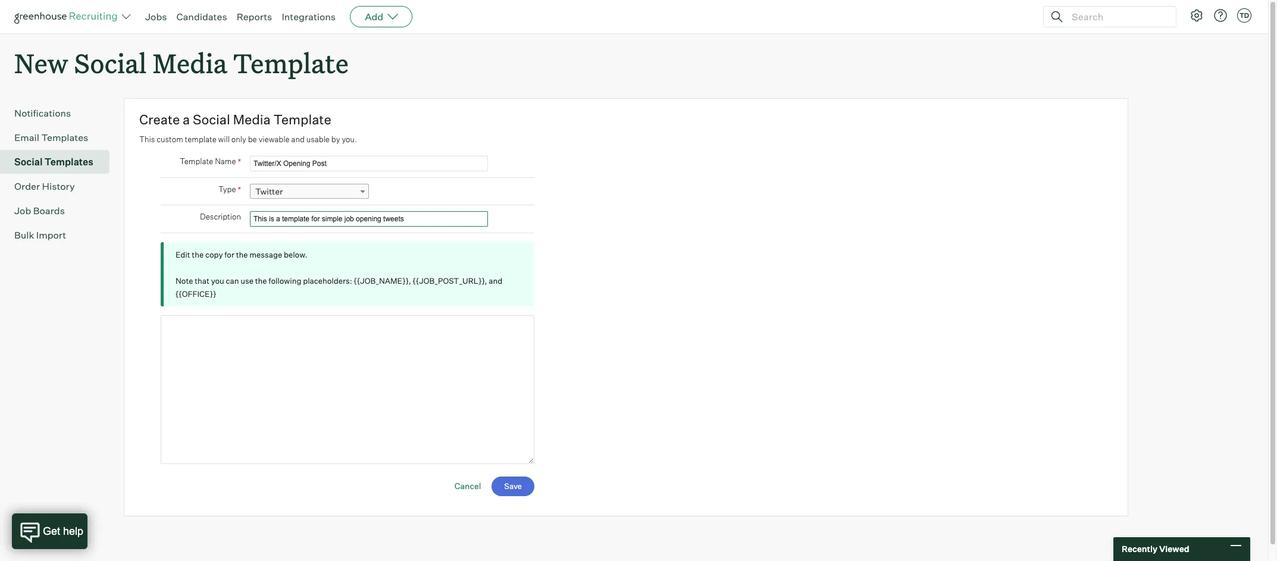 Task type: locate. For each thing, give the bounding box(es) containing it.
order
[[14, 181, 40, 192]]

and
[[291, 134, 305, 144], [489, 276, 503, 286]]

name
[[215, 157, 236, 166]]

*
[[238, 157, 241, 167], [238, 185, 241, 195]]

note
[[176, 276, 193, 286]]

and inside the "{{job_name}}, {{job_post_url}}, and {{office}}"
[[489, 276, 503, 286]]

{{office}}
[[176, 290, 216, 299]]

1 vertical spatial template
[[274, 111, 332, 128]]

greenhouse recruiting image
[[14, 10, 121, 24]]

new social media template
[[14, 45, 349, 80]]

you.
[[342, 134, 357, 144]]

bulk import link
[[14, 228, 105, 242]]

the
[[192, 250, 204, 260], [236, 250, 248, 260], [255, 276, 267, 286]]

td button
[[1236, 6, 1255, 25]]

0 horizontal spatial social
[[14, 156, 43, 168]]

1 vertical spatial *
[[238, 185, 241, 195]]

1 horizontal spatial social
[[74, 45, 147, 80]]

the right the "use"
[[255, 276, 267, 286]]

Search text field
[[1070, 8, 1166, 25]]

add button
[[350, 6, 413, 27]]

the right "for"
[[236, 250, 248, 260]]

0 vertical spatial template
[[233, 45, 349, 80]]

social
[[74, 45, 147, 80], [193, 111, 230, 128], [14, 156, 43, 168]]

edit
[[176, 250, 190, 260]]

be
[[248, 134, 257, 144]]

0 vertical spatial templates
[[41, 132, 88, 144]]

template name *
[[180, 157, 241, 167]]

and left usable on the top left
[[291, 134, 305, 144]]

recently
[[1123, 544, 1158, 555]]

the right edit on the top left of the page
[[192, 250, 204, 260]]

this
[[139, 134, 155, 144]]

viewed
[[1160, 544, 1190, 555]]

email
[[14, 132, 39, 144]]

1 vertical spatial templates
[[45, 156, 93, 168]]

placeholders:
[[303, 276, 352, 286]]

{{job_post_url}},
[[413, 276, 487, 286]]

import
[[36, 229, 66, 241]]

history
[[42, 181, 75, 192]]

this custom template will only be viewable and usable by you.
[[139, 134, 357, 144]]

copy
[[205, 250, 223, 260]]

edit the copy for the message below.
[[176, 250, 308, 260]]

create
[[139, 111, 180, 128]]

job
[[14, 205, 31, 217]]

1 vertical spatial media
[[233, 111, 271, 128]]

template down "integrations" link
[[233, 45, 349, 80]]

1 vertical spatial social
[[193, 111, 230, 128]]

media
[[153, 45, 227, 80], [233, 111, 271, 128]]

0 horizontal spatial media
[[153, 45, 227, 80]]

template
[[185, 134, 217, 144]]

and right {{job_post_url}},
[[489, 276, 503, 286]]

job boards link
[[14, 204, 105, 218]]

candidates
[[177, 11, 227, 23]]

* right 'name'
[[238, 157, 241, 167]]

type
[[219, 185, 236, 194]]

notifications link
[[14, 106, 105, 120]]

integrations link
[[282, 11, 336, 23]]

1 horizontal spatial and
[[489, 276, 503, 286]]

template
[[233, 45, 349, 80], [274, 111, 332, 128], [180, 157, 213, 166]]

email templates link
[[14, 131, 105, 145]]

2 vertical spatial template
[[180, 157, 213, 166]]

templates up "order history" 'link'
[[45, 156, 93, 168]]

note that you can use the following placeholders:
[[176, 276, 354, 286]]

media down candidates
[[153, 45, 227, 80]]

template down template
[[180, 157, 213, 166]]

0 horizontal spatial and
[[291, 134, 305, 144]]

* right type
[[238, 185, 241, 195]]

jobs
[[145, 11, 167, 23]]

1 vertical spatial and
[[489, 276, 503, 286]]

1 horizontal spatial the
[[236, 250, 248, 260]]

None submit
[[492, 477, 535, 496]]

templates down the notifications link
[[41, 132, 88, 144]]

order history link
[[14, 179, 105, 194]]

usable
[[306, 134, 330, 144]]

templates
[[41, 132, 88, 144], [45, 156, 93, 168]]

cancel
[[455, 481, 481, 491]]

0 vertical spatial *
[[238, 157, 241, 167]]

recently viewed
[[1123, 544, 1190, 555]]

custom
[[157, 134, 183, 144]]

use
[[241, 276, 254, 286]]

boards
[[33, 205, 65, 217]]

media up be
[[233, 111, 271, 128]]

new
[[14, 45, 68, 80]]

below.
[[284, 250, 308, 260]]

1 * from the top
[[238, 157, 241, 167]]

templates for email templates
[[41, 132, 88, 144]]

create a social media template
[[139, 111, 332, 128]]

None text field
[[161, 316, 535, 465]]

template up usable on the top left
[[274, 111, 332, 128]]

reports
[[237, 11, 272, 23]]



Task type: describe. For each thing, give the bounding box(es) containing it.
social templates link
[[14, 155, 105, 169]]

candidates link
[[177, 11, 227, 23]]

configure image
[[1190, 8, 1205, 23]]

email templates
[[14, 132, 88, 144]]

message
[[250, 250, 282, 260]]

notifications
[[14, 107, 71, 119]]

by
[[332, 134, 340, 144]]

bulk
[[14, 229, 34, 241]]

2 vertical spatial social
[[14, 156, 43, 168]]

viewable
[[259, 134, 290, 144]]

for
[[225, 250, 235, 260]]

twitter
[[255, 187, 283, 197]]

order history
[[14, 181, 75, 192]]

Template Name text field
[[250, 156, 488, 172]]

a
[[183, 111, 190, 128]]

0 vertical spatial media
[[153, 45, 227, 80]]

Description text field
[[250, 212, 488, 227]]

type *
[[219, 185, 241, 195]]

1 horizontal spatial media
[[233, 111, 271, 128]]

you
[[211, 276, 224, 286]]

social templates
[[14, 156, 93, 168]]

0 vertical spatial social
[[74, 45, 147, 80]]

description
[[200, 212, 241, 222]]

template inside "template name *"
[[180, 157, 213, 166]]

templates for social templates
[[45, 156, 93, 168]]

td button
[[1238, 8, 1252, 23]]

td
[[1240, 11, 1250, 20]]

twitter link
[[250, 184, 369, 199]]

2 horizontal spatial social
[[193, 111, 230, 128]]

only
[[232, 134, 246, 144]]

integrations
[[282, 11, 336, 23]]

0 vertical spatial and
[[291, 134, 305, 144]]

bulk import
[[14, 229, 66, 241]]

can
[[226, 276, 239, 286]]

{{job_name}},
[[354, 276, 411, 286]]

2 * from the top
[[238, 185, 241, 195]]

jobs link
[[145, 11, 167, 23]]

2 horizontal spatial the
[[255, 276, 267, 286]]

will
[[218, 134, 230, 144]]

following
[[269, 276, 302, 286]]

reports link
[[237, 11, 272, 23]]

that
[[195, 276, 210, 286]]

job boards
[[14, 205, 65, 217]]

{{job_name}}, {{job_post_url}}, and {{office}}
[[176, 276, 503, 299]]

cancel link
[[455, 481, 481, 491]]

0 horizontal spatial the
[[192, 250, 204, 260]]

add
[[365, 11, 384, 23]]



Task type: vqa. For each thing, say whether or not it's contained in the screenshot.
dashboards link
no



